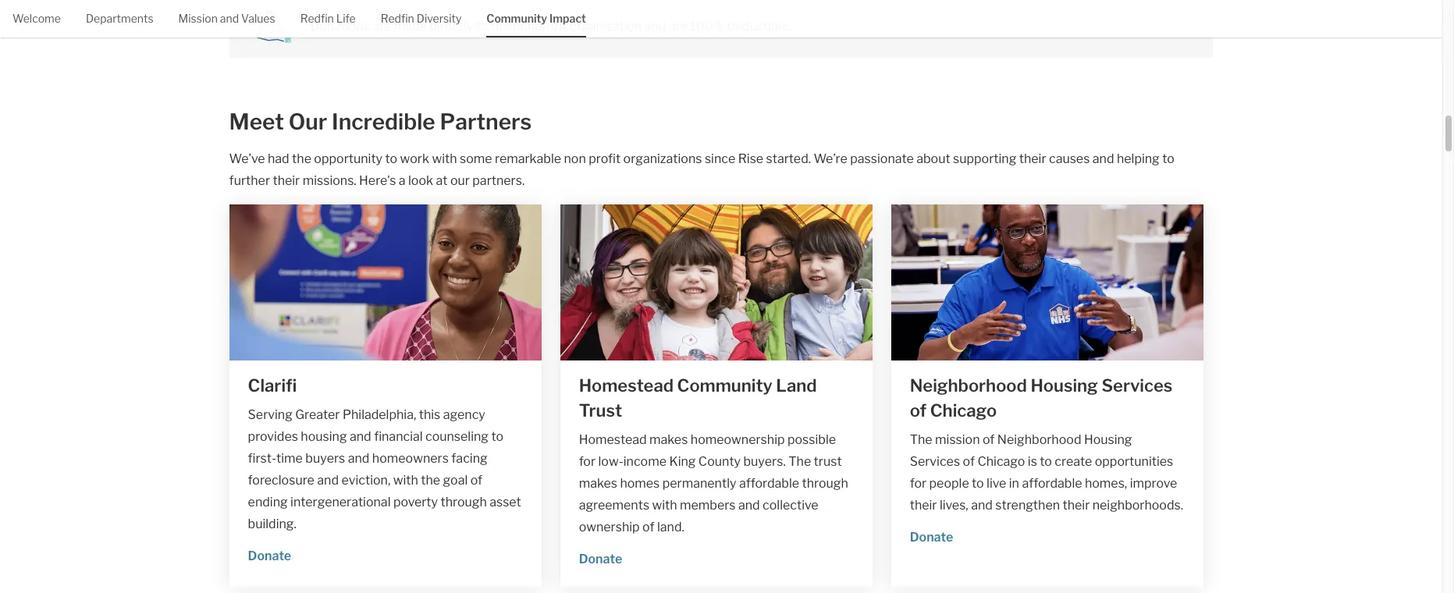 Task type: vqa. For each thing, say whether or not it's contained in the screenshot.
remarkable
yes



Task type: locate. For each thing, give the bounding box(es) containing it.
donate down building.
[[248, 549, 291, 563]]

of
[[910, 400, 927, 421], [983, 432, 995, 447], [963, 454, 975, 469], [471, 473, 483, 488], [643, 520, 655, 535]]

0 horizontal spatial donate
[[248, 549, 291, 563]]

0 horizontal spatial for
[[579, 454, 596, 469]]

supporting
[[953, 151, 1017, 166]]

and down live
[[971, 498, 993, 513]]

1 vertical spatial through
[[441, 495, 487, 510]]

donate down 'lives,'
[[910, 530, 954, 545]]

to left live
[[972, 476, 984, 491]]

community left 'impact'
[[487, 12, 547, 25]]

partners
[[440, 108, 532, 135]]

1 vertical spatial housing
[[1084, 432, 1133, 447]]

picture of four family members image
[[560, 204, 873, 360]]

are
[[373, 18, 391, 33], [669, 18, 688, 33]]

0 vertical spatial with
[[432, 151, 457, 166]]

the
[[910, 432, 933, 447], [789, 454, 811, 469]]

0 horizontal spatial are
[[373, 18, 391, 33]]

homestead community land trust
[[579, 375, 817, 421]]

0 vertical spatial the
[[491, 18, 510, 33]]

is
[[1028, 454, 1038, 469]]

possible
[[788, 432, 836, 447]]

1 horizontal spatial with
[[432, 151, 457, 166]]

0 horizontal spatial the
[[292, 151, 311, 166]]

and down buyers
[[317, 473, 339, 488]]

buyers
[[306, 451, 345, 466]]

the right had
[[292, 151, 311, 166]]

values
[[241, 12, 275, 25]]

asset
[[490, 495, 521, 510]]

to right the is
[[1040, 454, 1052, 469]]

redfin diversity link
[[381, 0, 462, 36]]

1 vertical spatial the
[[292, 151, 311, 166]]

2 homestead from the top
[[579, 432, 647, 447]]

neighborhood housing services of chicago
[[910, 375, 1173, 421]]

redfin left the diversity
[[381, 12, 414, 25]]

0 horizontal spatial through
[[441, 495, 487, 510]]

2 are from the left
[[669, 18, 688, 33]]

2 vertical spatial with
[[652, 498, 677, 513]]

poverty
[[393, 495, 438, 510]]

0 vertical spatial for
[[579, 454, 596, 469]]

2 vertical spatial the
[[421, 473, 440, 488]]

financial
[[374, 429, 423, 444]]

through inside serving greater philadelphia, this agency provides housing and financial counseling to first-time buyers and homeowners facing foreclosure and eviction, with the goal of ending intergenerational poverty through asset building.
[[441, 495, 487, 510]]

permanently
[[663, 476, 737, 491]]

and left the collective
[[739, 498, 760, 513]]

community impact
[[487, 12, 586, 25]]

with inside we've had the opportunity to work with some remarkable non profit organizations since rise started. we're passionate about supporting their causes and helping to further their missions. here's a look at our partners.
[[432, 151, 457, 166]]

0 vertical spatial the
[[910, 432, 933, 447]]

provides
[[248, 429, 298, 444]]

1 horizontal spatial affordable
[[1022, 476, 1083, 491]]

profit
[[589, 151, 621, 166]]

0 horizontal spatial services
[[910, 454, 960, 469]]

0 horizontal spatial redfin
[[300, 12, 334, 25]]

community up homeownership
[[677, 375, 773, 396]]

1 horizontal spatial for
[[910, 476, 927, 491]]

for left people
[[910, 476, 927, 491]]

the left nonprofit
[[491, 18, 510, 33]]

1 horizontal spatial through
[[802, 476, 848, 491]]

foreclosure
[[248, 473, 315, 488]]

1 horizontal spatial makes
[[650, 432, 688, 447]]

for left low-
[[579, 454, 596, 469]]

and inside homestead makes homeownership possible for low-income king county buyers. the trust makes homes permanently affordable through agreements with members and collective ownership of land.
[[739, 498, 760, 513]]

homestead community land trust link
[[579, 373, 854, 423]]

and right the causes
[[1093, 151, 1115, 166]]

2 affordable from the left
[[1022, 476, 1083, 491]]

homestead up low-
[[579, 432, 647, 447]]

with up at
[[432, 151, 457, 166]]

redfin left life
[[300, 12, 334, 25]]

1 redfin from the left
[[300, 12, 334, 25]]

and right the "organization"
[[645, 18, 666, 33]]

are left 100%
[[669, 18, 688, 33]]

here's
[[359, 173, 396, 188]]

neighborhood up the is
[[998, 432, 1082, 447]]

with up land.
[[652, 498, 677, 513]]

housing inside the neighborhood housing services of chicago
[[1031, 375, 1098, 396]]

2 horizontal spatial donate
[[910, 530, 954, 545]]

to right helping
[[1163, 151, 1175, 166]]

land.
[[657, 520, 685, 535]]

to right counseling
[[491, 429, 504, 444]]

0 vertical spatial neighborhood
[[910, 375, 1027, 396]]

with down homeowners
[[393, 473, 418, 488]]

the
[[491, 18, 510, 33], [292, 151, 311, 166], [421, 473, 440, 488]]

1 vertical spatial homestead
[[579, 432, 647, 447]]

0 vertical spatial homestead
[[579, 375, 674, 396]]

their
[[1019, 151, 1047, 166], [273, 173, 300, 188], [910, 498, 937, 513], [1063, 498, 1090, 513]]

homestead
[[579, 375, 674, 396], [579, 432, 647, 447]]

redfin
[[300, 12, 334, 25], [381, 12, 414, 25]]

0 horizontal spatial makes
[[579, 476, 618, 491]]

clarifi
[[248, 375, 297, 396]]

donate down 'ownership'
[[579, 552, 622, 567]]

for inside homestead makes homeownership possible for low-income king county buyers. the trust makes homes permanently affordable through agreements with members and collective ownership of land.
[[579, 454, 596, 469]]

1 vertical spatial neighborhood
[[998, 432, 1082, 447]]

departments link
[[86, 0, 153, 36]]

services up opportunities
[[1102, 375, 1173, 396]]

of inside homestead makes homeownership possible for low-income king county buyers. the trust makes homes permanently affordable through agreements with members and collective ownership of land.
[[643, 520, 655, 535]]

1 vertical spatial the
[[789, 454, 811, 469]]

1 affordable from the left
[[739, 476, 800, 491]]

chicago up mission
[[931, 400, 997, 421]]

diversity
[[417, 12, 462, 25]]

redfin life link
[[300, 0, 356, 36]]

homestead up trust
[[579, 375, 674, 396]]

1 horizontal spatial community
[[677, 375, 773, 396]]

1 vertical spatial chicago
[[978, 454, 1025, 469]]

for
[[579, 454, 596, 469], [910, 476, 927, 491]]

the down possible
[[789, 454, 811, 469]]

through down goal
[[441, 495, 487, 510]]

their down had
[[273, 173, 300, 188]]

and up eviction,
[[348, 451, 370, 466]]

1 horizontal spatial services
[[1102, 375, 1173, 396]]

neighborhood
[[910, 375, 1027, 396], [998, 432, 1082, 447]]

0 vertical spatial through
[[802, 476, 848, 491]]

2 redfin from the left
[[381, 12, 414, 25]]

work
[[400, 151, 429, 166]]

0 horizontal spatial affordable
[[739, 476, 800, 491]]

1 horizontal spatial are
[[669, 18, 688, 33]]

1 vertical spatial makes
[[579, 476, 618, 491]]

1 homestead from the top
[[579, 375, 674, 396]]

neighborhood up mission
[[910, 375, 1027, 396]]

1 horizontal spatial donate
[[579, 552, 622, 567]]

our
[[289, 108, 327, 135]]

organization
[[570, 18, 642, 33]]

donate for homestead community land trust
[[579, 552, 622, 567]]

1 horizontal spatial the
[[421, 473, 440, 488]]

0 horizontal spatial with
[[393, 473, 418, 488]]

0 vertical spatial housing
[[1031, 375, 1098, 396]]

housing
[[1031, 375, 1098, 396], [1084, 432, 1133, 447]]

neighborhood housing services of chicago link
[[910, 373, 1185, 423]]

2 horizontal spatial the
[[491, 18, 510, 33]]

0 vertical spatial services
[[1102, 375, 1173, 396]]

donate for neighborhood housing services of chicago
[[910, 530, 954, 545]]

to
[[476, 18, 488, 33], [385, 151, 397, 166], [1163, 151, 1175, 166], [491, 429, 504, 444], [1040, 454, 1052, 469], [972, 476, 984, 491]]

some
[[460, 151, 492, 166]]

departments
[[86, 12, 153, 25]]

chicago inside the neighborhood housing services of chicago
[[931, 400, 997, 421]]

land
[[776, 375, 817, 396]]

0 vertical spatial chicago
[[931, 400, 997, 421]]

0 horizontal spatial community
[[487, 12, 547, 25]]

are left "made"
[[373, 18, 391, 33]]

services up people
[[910, 454, 960, 469]]

mission and values
[[178, 12, 275, 25]]

housing up opportunities
[[1084, 432, 1133, 447]]

the mission of neighborhood housing services of chicago is to create opportunities for people to live in affordable homes, improve their lives, and strengthen their neighborhoods.
[[910, 432, 1184, 513]]

1 vertical spatial with
[[393, 473, 418, 488]]

since
[[705, 151, 736, 166]]

1 vertical spatial services
[[910, 454, 960, 469]]

welcome link
[[12, 0, 61, 36]]

homes
[[620, 476, 660, 491]]

members
[[680, 498, 736, 513]]

1 vertical spatial for
[[910, 476, 927, 491]]

makes down low-
[[579, 476, 618, 491]]

at
[[436, 173, 448, 188]]

the left goal
[[421, 473, 440, 488]]

services
[[1102, 375, 1173, 396], [910, 454, 960, 469]]

we've
[[229, 151, 265, 166]]

the inside serving greater philadelphia, this agency provides housing and financial counseling to first-time buyers and homeowners facing foreclosure and eviction, with the goal of ending intergenerational poverty through asset building.
[[421, 473, 440, 488]]

0 horizontal spatial the
[[789, 454, 811, 469]]

affordable down the is
[[1022, 476, 1083, 491]]

chicago up live
[[978, 454, 1025, 469]]

1 horizontal spatial redfin
[[381, 12, 414, 25]]

the left mission
[[910, 432, 933, 447]]

2 horizontal spatial with
[[652, 498, 677, 513]]

makes up the king
[[650, 432, 688, 447]]

community inside the homestead community land trust
[[677, 375, 773, 396]]

homestead inside the homestead community land trust
[[579, 375, 674, 396]]

housing
[[301, 429, 347, 444]]

improve
[[1130, 476, 1178, 491]]

lives,
[[940, 498, 969, 513]]

homestead inside homestead makes homeownership possible for low-income king county buyers. the trust makes homes permanently affordable through agreements with members and collective ownership of land.
[[579, 432, 647, 447]]

0 vertical spatial community
[[487, 12, 547, 25]]

1 horizontal spatial the
[[910, 432, 933, 447]]

agreements
[[579, 498, 650, 513]]

through down trust
[[802, 476, 848, 491]]

philadelphia,
[[343, 407, 416, 422]]

1 vertical spatial community
[[677, 375, 773, 396]]

affordable down 'buyers.'
[[739, 476, 800, 491]]

serving
[[248, 407, 293, 422]]

makes
[[650, 432, 688, 447], [579, 476, 618, 491]]

housing up create
[[1031, 375, 1098, 396]]

services inside "the mission of neighborhood housing services of chicago is to create opportunities for people to live in affordable homes, improve their lives, and strengthen their neighborhoods."
[[910, 454, 960, 469]]



Task type: describe. For each thing, give the bounding box(es) containing it.
mission
[[178, 12, 218, 25]]

through inside homestead makes homeownership possible for low-income king county buyers. the trust makes homes permanently affordable through agreements with members and collective ownership of land.
[[802, 476, 848, 491]]

remarkable
[[495, 151, 561, 166]]

homes,
[[1085, 476, 1128, 491]]

buyers.
[[744, 454, 786, 469]]

intergenerational
[[290, 495, 391, 510]]

impact
[[550, 12, 586, 25]]

causes
[[1049, 151, 1090, 166]]

a
[[399, 173, 406, 188]]

the inside "the mission of neighborhood housing services of chicago is to create opportunities for people to live in affordable homes, improve their lives, and strengthen their neighborhoods."
[[910, 432, 933, 447]]

look
[[408, 173, 433, 188]]

0 vertical spatial makes
[[650, 432, 688, 447]]

redfin for redfin life
[[300, 12, 334, 25]]

king
[[669, 454, 696, 469]]

live
[[987, 476, 1007, 491]]

team member from nhs at event image
[[891, 204, 1204, 360]]

eviction,
[[342, 473, 391, 488]]

with inside serving greater philadelphia, this agency provides housing and financial counseling to first-time buyers and homeowners facing foreclosure and eviction, with the goal of ending intergenerational poverty through asset building.
[[393, 473, 418, 488]]

trust
[[814, 454, 842, 469]]

facing
[[452, 451, 488, 466]]

of inside serving greater philadelphia, this agency provides housing and financial counseling to first-time buyers and homeowners facing foreclosure and eviction, with the goal of ending intergenerational poverty through asset building.
[[471, 473, 483, 488]]

people
[[930, 476, 969, 491]]

the inside we've had the opportunity to work with some remarkable non profit organizations since rise started. we're passionate about supporting their causes and helping to further their missions. here's a look at our partners.
[[292, 151, 311, 166]]

had
[[268, 151, 289, 166]]

county
[[699, 454, 741, 469]]

homeowners
[[372, 451, 449, 466]]

agency
[[443, 407, 485, 422]]

time
[[276, 451, 303, 466]]

community impact link
[[487, 0, 586, 36]]

opportunity
[[314, 151, 383, 166]]

serving greater philadelphia, this agency provides housing and financial counseling to first-time buyers and homeowners facing foreclosure and eviction, with the goal of ending intergenerational poverty through asset building.
[[248, 407, 521, 531]]

trust
[[579, 400, 622, 421]]

partners.
[[473, 173, 525, 188]]

in
[[1009, 476, 1020, 491]]

meet
[[229, 108, 284, 135]]

rise
[[738, 151, 764, 166]]

made
[[394, 18, 427, 33]]

collective
[[763, 498, 819, 513]]

ownership
[[579, 520, 640, 535]]

100%
[[690, 18, 725, 33]]

goal
[[443, 473, 468, 488]]

helping
[[1117, 151, 1160, 166]]

mission
[[935, 432, 980, 447]]

housing inside "the mission of neighborhood housing services of chicago is to create opportunities for people to live in affordable homes, improve their lives, and strengthen their neighborhoods."
[[1084, 432, 1133, 447]]

with inside homestead makes homeownership possible for low-income king county buyers. the trust makes homes permanently affordable through agreements with members and collective ownership of land.
[[652, 498, 677, 513]]

for inside "the mission of neighborhood housing services of chicago is to create opportunities for people to live in affordable homes, improve their lives, and strengthen their neighborhoods."
[[910, 476, 927, 491]]

and left values
[[220, 12, 239, 25]]

incredible
[[332, 108, 435, 135]]

neighborhood inside the neighborhood housing services of chicago
[[910, 375, 1027, 396]]

deductible.
[[728, 18, 792, 33]]

redfin for redfin diversity
[[381, 12, 414, 25]]

homeownership
[[691, 432, 785, 447]]

to right directly
[[476, 18, 488, 33]]

and down philadelphia,
[[350, 429, 371, 444]]

services inside the neighborhood housing services of chicago
[[1102, 375, 1173, 396]]

life
[[336, 12, 356, 25]]

neighborhood inside "the mission of neighborhood housing services of chicago is to create opportunities for people to live in affordable homes, improve their lives, and strengthen their neighborhoods."
[[998, 432, 1082, 447]]

greater
[[295, 407, 340, 422]]

chicago inside "the mission of neighborhood housing services of chicago is to create opportunities for people to live in affordable homes, improve their lives, and strengthen their neighborhoods."
[[978, 454, 1025, 469]]

we're
[[814, 151, 848, 166]]

affordable inside "the mission of neighborhood housing services of chicago is to create opportunities for people to live in affordable homes, improve their lives, and strengthen their neighborhoods."
[[1022, 476, 1083, 491]]

missions.
[[303, 173, 357, 188]]

low-
[[598, 454, 624, 469]]

this
[[419, 407, 441, 422]]

our
[[450, 173, 470, 188]]

further
[[229, 173, 270, 188]]

homestead makes homeownership possible for low-income king county buyers. the trust makes homes permanently affordable through agreements with members and collective ownership of land.
[[579, 432, 848, 535]]

homestead for homestead makes homeownership possible for low-income king county buyers. the trust makes homes permanently affordable through agreements with members and collective ownership of land.
[[579, 432, 647, 447]]

create
[[1055, 454, 1092, 469]]

clarifi team member at event image
[[229, 204, 542, 360]]

homestead for homestead community land trust
[[579, 375, 674, 396]]

income
[[624, 454, 667, 469]]

1 are from the left
[[373, 18, 391, 33]]

mission and values link
[[178, 0, 275, 36]]

the inside homestead makes homeownership possible for low-income king county buyers. the trust makes homes permanently affordable through agreements with members and collective ownership of land.
[[789, 454, 811, 469]]

counseling
[[426, 429, 489, 444]]

their down the "homes," on the right bottom
[[1063, 498, 1090, 513]]

affordable inside homestead makes homeownership possible for low-income king county buyers. the trust makes homes permanently affordable through agreements with members and collective ownership of land.
[[739, 476, 800, 491]]

of inside the neighborhood housing services of chicago
[[910, 400, 927, 421]]

we've had the opportunity to work with some remarkable non profit organizations since rise started. we're passionate about supporting their causes and helping to further their missions. here's a look at our partners.
[[229, 151, 1175, 188]]

building.
[[248, 517, 297, 531]]

neighborhoods.
[[1093, 498, 1184, 513]]

opportunities
[[1095, 454, 1174, 469]]

strengthen
[[996, 498, 1060, 513]]

organizations
[[623, 151, 702, 166]]

to inside serving greater philadelphia, this agency provides housing and financial counseling to first-time buyers and homeowners facing foreclosure and eviction, with the goal of ending intergenerational poverty through asset building.
[[491, 429, 504, 444]]

donations are made directly to the nonprofit organization and are 100% deductible.
[[310, 18, 792, 33]]

directly
[[430, 18, 473, 33]]

their left 'lives,'
[[910, 498, 937, 513]]

and inside we've had the opportunity to work with some remarkable non profit organizations since rise started. we're passionate about supporting their causes and helping to further their missions. here's a look at our partners.
[[1093, 151, 1115, 166]]

hand holding bag of cash image
[[254, 8, 292, 45]]

their left the causes
[[1019, 151, 1047, 166]]

about
[[917, 151, 951, 166]]

nonprofit
[[513, 18, 567, 33]]

meet our incredible partners
[[229, 108, 532, 135]]

welcome
[[12, 12, 61, 25]]

to left work
[[385, 151, 397, 166]]

started.
[[766, 151, 811, 166]]

non
[[564, 151, 586, 166]]

donate for clarifi
[[248, 549, 291, 563]]

clarifi link
[[248, 373, 523, 398]]

redfin diversity
[[381, 12, 462, 25]]

and inside "the mission of neighborhood housing services of chicago is to create opportunities for people to live in affordable homes, improve their lives, and strengthen their neighborhoods."
[[971, 498, 993, 513]]



